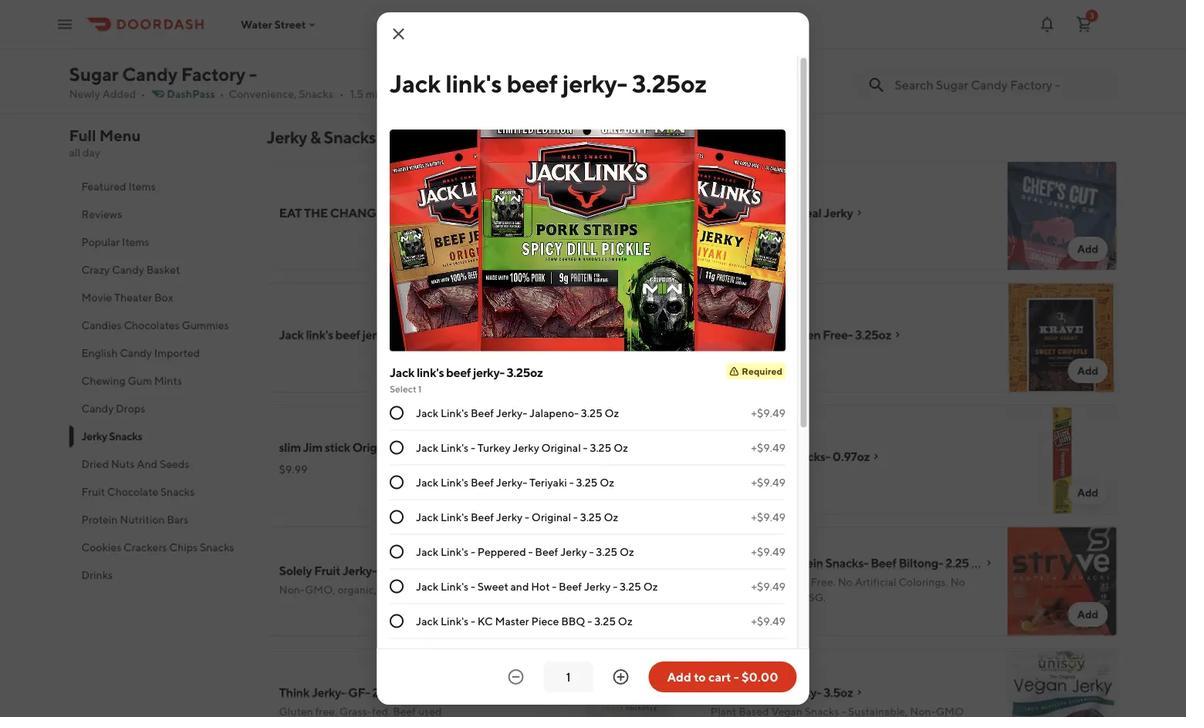 Task type: vqa. For each thing, say whether or not it's contained in the screenshot.
Alcohol image
no



Task type: describe. For each thing, give the bounding box(es) containing it.
jerky right real
[[824, 206, 853, 220]]

jerky & snacks
[[267, 127, 376, 147]]

0.8oz
[[379, 564, 410, 578]]

add for krave jerky - gluten free- 3.25oz
[[1077, 365, 1099, 377]]

link's for jack link's beef jerky- jalapeno- 3.25 oz
[[440, 407, 468, 419]]

teriyaki-
[[471, 650, 513, 662]]

unisoy vegan jerky- 3.5oz
[[710, 686, 853, 700]]

change
[[330, 206, 384, 220]]

non-
[[279, 584, 305, 597]]

jerky- inside the jack link's beef jerky- 3.25oz select 1
[[473, 365, 504, 380]]

link's for jack link's - turkey jerky original - 3.25 oz
[[440, 441, 468, 454]]

dashpass •
[[167, 88, 224, 100]]

&
[[310, 127, 321, 147]]

reviews
[[81, 208, 122, 221]]

0 vertical spatial beef
[[506, 69, 557, 98]]

pack
[[451, 440, 477, 455]]

add button for slim jim snack sticks- 0.97oz
[[1068, 481, 1108, 506]]

hot
[[531, 580, 549, 593]]

solely fruit jerky- 0.8oz image
[[576, 527, 686, 637]]

0 horizontal spatial no
[[781, 592, 796, 604]]

slim jim snack sticks- 0.97oz
[[710, 450, 870, 464]]

convenience, snacks • 1.5 mi
[[229, 88, 378, 100]]

0 horizontal spatial and
[[474, 584, 493, 597]]

Current quantity is 1 number field
[[553, 669, 584, 686]]

original for jerky
[[541, 441, 581, 454]]

eat
[[279, 206, 302, 220]]

chips
[[169, 541, 198, 554]]

0 vertical spatial gluten
[[783, 328, 821, 342]]

jack link's - sweet and hot - beef jerky - 3.25 oz
[[416, 580, 658, 593]]

menu
[[99, 127, 141, 145]]

cough
[[323, 30, 360, 44]]

water street
[[241, 18, 306, 31]]

add for gf - chef's cut real jerky
[[1077, 243, 1099, 255]]

jerky right krave
[[744, 328, 774, 342]]

vegan,
[[440, 584, 472, 597]]

2 free. from the left
[[811, 576, 836, 589]]

jack link's beef jerky- teriyaki - 3.25 oz
[[416, 476, 614, 489]]

jerky up dried
[[81, 430, 107, 443]]

drinks
[[81, 569, 113, 582]]

3 button
[[1069, 9, 1100, 40]]

slim jim stick  original- 14 count pack image
[[576, 405, 686, 515]]

halls stick candy image
[[1008, 0, 1117, 95]]

candy inside candy drops button
[[81, 402, 114, 415]]

candies
[[81, 319, 122, 332]]

seeds
[[160, 458, 189, 471]]

slim
[[710, 450, 734, 464]]

jack link's - kc master piece bbq - 3.25 oz
[[416, 615, 632, 628]]

chocolates
[[124, 319, 180, 332]]

kosher
[[495, 584, 528, 597]]

jerky- up jack link's - turkey jerky original - 3.25 oz
[[496, 407, 527, 419]]

link's for jack link's - sweet and hot - beef jerky - 3.25 oz
[[440, 580, 468, 593]]

jerky snacks
[[81, 430, 142, 443]]

street
[[274, 18, 306, 31]]

open menu image
[[56, 15, 74, 34]]

1.5
[[350, 88, 364, 100]]

honees cough drops
[[279, 30, 395, 44]]

preservatives.
[[710, 592, 779, 604]]

eat the change mushroom jerky- (vegan- gf- soy free, paleo) image
[[576, 161, 686, 271]]

3 items, open order cart image
[[1075, 15, 1094, 34]]

gum
[[128, 375, 152, 387]]

add button for slim jim stick  original- 14 count pack
[[637, 481, 676, 506]]

krave jerky - gluten free- 3.25oz image
[[1008, 283, 1117, 393]]

gf
[[710, 206, 728, 220]]

Item Search search field
[[895, 76, 1105, 93]]

+$9.49 for jack link's beef jerky- jalapeno- 3.25 oz
[[751, 407, 785, 419]]

add for slim jim stick  original- 14 count pack
[[646, 487, 667, 499]]

honees
[[279, 30, 321, 44]]

2 horizontal spatial no
[[951, 576, 966, 589]]

added
[[102, 88, 136, 100]]

items for popular items
[[122, 236, 149, 249]]

artificial
[[855, 576, 897, 589]]

stryve foods protein snacks- beef biltong- 2.25 oz image
[[1008, 527, 1117, 637]]

solely fruit jerky- 0.8oz
[[279, 564, 410, 578]]

candies chocolates gummies
[[81, 319, 229, 332]]

1
[[418, 384, 421, 395]]

turkey
[[477, 441, 510, 454]]

jerky- right think
[[312, 686, 346, 700]]

jacklink's-
[[416, 650, 471, 662]]

paleo)
[[607, 206, 641, 220]]

soy
[[554, 206, 574, 220]]

cookies crackers chips snacks
[[81, 541, 234, 554]]

gluten-
[[379, 584, 415, 597]]

vegan
[[750, 686, 785, 700]]

piece
[[531, 615, 559, 628]]

beef up artificial
[[871, 556, 897, 571]]

2 • from the left
[[220, 88, 224, 100]]

english
[[81, 347, 118, 360]]

master
[[495, 615, 529, 628]]

add button for gf - chef's cut real jerky
[[1068, 237, 1108, 262]]

jack link's - peppered - beef jerky - 3.25 oz
[[416, 545, 634, 558]]

sticks-
[[793, 450, 830, 464]]

fruit inside button
[[81, 486, 105, 499]]

unisoy vegan jerky- 3.5oz image
[[1008, 649, 1117, 718]]

add for honees cough drops
[[646, 67, 667, 79]]

snacks inside cookies crackers chips snacks button
[[200, 541, 234, 554]]

1 vertical spatial protein
[[783, 556, 823, 571]]

1 vertical spatial link's
[[306, 328, 333, 342]]

newly
[[69, 88, 100, 100]]

notification bell image
[[1038, 15, 1057, 34]]

slim jim snack sticks- 0.97oz image
[[1008, 405, 1117, 515]]

eat the change mushroom jerky- (vegan- gf- soy free, paleo)
[[279, 206, 641, 220]]

required
[[742, 366, 782, 377]]

beef inside the jack link's beef jerky- 3.25oz select 1
[[446, 365, 471, 380]]

chewing gum mints button
[[69, 367, 248, 395]]

dried nuts and seeds button
[[69, 451, 248, 479]]

+$9.49 for jack link's - peppered - beef jerky - 3.25 oz
[[751, 545, 785, 558]]

candy for sugar
[[122, 63, 178, 85]]

add to cart - $0.00 button
[[649, 662, 797, 693]]

think jerky- gf- 2.2oz image
[[576, 649, 686, 718]]

mi
[[366, 88, 378, 100]]

drops inside candy drops button
[[116, 402, 145, 415]]

movie theater box
[[81, 291, 173, 304]]

imported
[[154, 347, 200, 360]]

3.25oz inside the jack link's beef jerky- 3.25oz select 1
[[506, 365, 543, 380]]

jerky right the turkey
[[512, 441, 539, 454]]

1 horizontal spatial drops
[[362, 30, 395, 44]]

beef up peppered
[[470, 511, 494, 523]]

candies chocolates gummies button
[[69, 312, 248, 340]]

nutrition
[[120, 514, 165, 526]]

jack link's beef jerky- 3.25oz image
[[576, 283, 686, 393]]

candy for english
[[120, 347, 152, 360]]

movie theater box button
[[69, 284, 248, 312]]

mints
[[154, 375, 182, 387]]

teriyaki
[[529, 476, 567, 489]]

+$9.49 for jack link's - kc master piece bbq - 3.25 oz
[[751, 615, 785, 628]]

0 vertical spatial gf-
[[530, 206, 552, 220]]

link's for jack link's beef jerky- teriyaki - 3.25 oz
[[440, 476, 468, 489]]

tender
[[568, 650, 602, 662]]

1 vertical spatial fruit
[[314, 564, 340, 578]]

organic,
[[338, 584, 377, 597]]

• for newly added •
[[141, 88, 145, 100]]

add button for honees cough drops
[[637, 61, 676, 86]]

add button for krave jerky - gluten free- 3.25oz
[[1068, 359, 1108, 384]]

jerky up bbq
[[584, 580, 610, 593]]



Task type: locate. For each thing, give the bounding box(es) containing it.
+$9.49 down preservatives.
[[751, 615, 785, 628]]

6 +$9.49 from the top
[[751, 580, 785, 593]]

link's up vegan,
[[440, 545, 468, 558]]

day
[[83, 146, 100, 159]]

snacks left 1.5
[[299, 88, 333, 100]]

jerky- up jack link's beef jerky - original - 3.25 oz
[[496, 476, 527, 489]]

1 • from the left
[[141, 88, 145, 100]]

candy
[[122, 63, 178, 85], [112, 264, 144, 276], [120, 347, 152, 360], [81, 402, 114, 415]]

protein nutrition bars button
[[69, 506, 248, 534]]

all
[[69, 146, 80, 159]]

jerky- up organic,
[[343, 564, 377, 578]]

stryve
[[710, 556, 745, 571]]

1 vertical spatial jack link's beef jerky- 3.25oz
[[279, 328, 432, 342]]

1 horizontal spatial protein
[[783, 556, 823, 571]]

krave
[[710, 328, 742, 342]]

sugar
[[69, 63, 119, 85]]

candy up movie theater box
[[112, 264, 144, 276]]

candy inside english candy imported button
[[120, 347, 152, 360]]

3 link's from the top
[[440, 476, 468, 489]]

0 horizontal spatial drops
[[116, 402, 145, 415]]

1 horizontal spatial jim
[[736, 450, 756, 464]]

5 +$9.49 from the top
[[751, 545, 785, 558]]

0 horizontal spatial gluten
[[710, 576, 745, 589]]

1 vertical spatial original
[[531, 511, 571, 523]]

+$9.49 left sticks-
[[751, 441, 785, 454]]

• down factory
[[220, 88, 224, 100]]

jerky- left (vegan-
[[448, 206, 482, 220]]

chef's
[[737, 206, 772, 220]]

kc
[[477, 615, 492, 628]]

jerky left &
[[267, 127, 307, 147]]

+$9.49 up nitrate
[[751, 545, 785, 558]]

and right vegan,
[[474, 584, 493, 597]]

link's left kc in the bottom left of the page
[[440, 615, 468, 628]]

drops right the 'cough' at the left top of page
[[362, 30, 395, 44]]

jalapeno-
[[529, 407, 579, 419]]

link's left the turkey
[[440, 441, 468, 454]]

+$9.49 for jack link's - sweet and hot - beef jerky - 3.25 oz
[[751, 580, 785, 593]]

link's
[[445, 69, 502, 98], [306, 328, 333, 342], [416, 365, 444, 380]]

gummies
[[182, 319, 229, 332]]

jack link's beef jerky- 3.25oz group
[[389, 364, 785, 718]]

jim for slim
[[736, 450, 756, 464]]

2 vertical spatial link's
[[416, 365, 444, 380]]

bbq
[[561, 615, 585, 628]]

0 vertical spatial items
[[128, 180, 156, 193]]

$9.99
[[279, 463, 308, 476]]

2 horizontal spatial jerky-
[[562, 69, 627, 98]]

1 vertical spatial drops
[[116, 402, 145, 415]]

1 horizontal spatial •
[[220, 88, 224, 100]]

cut
[[774, 206, 795, 220]]

jerky down jack link's beef jerky- teriyaki - 3.25 oz
[[496, 511, 522, 523]]

think
[[279, 686, 309, 700]]

2 horizontal spatial •
[[339, 88, 344, 100]]

chewing gum mints
[[81, 375, 182, 387]]

items for featured items
[[128, 180, 156, 193]]

+$9.49 for jack link's - turkey jerky original - 3.25 oz
[[751, 441, 785, 454]]

snacks inside fruit chocolate snacks button
[[160, 486, 195, 499]]

+$9.49 up $0.00
[[751, 650, 785, 662]]

no down nitrate
[[781, 592, 796, 604]]

add for eat the change mushroom jerky- (vegan- gf- soy free, paleo)
[[646, 243, 667, 255]]

candy up added at left
[[122, 63, 178, 85]]

2 vertical spatial beef
[[446, 365, 471, 380]]

snacks
[[299, 88, 333, 100], [324, 127, 376, 147], [109, 430, 142, 443], [160, 486, 195, 499], [200, 541, 234, 554]]

beef right hot
[[558, 580, 582, 593]]

increase quantity by 1 image
[[612, 668, 630, 687]]

original for -
[[531, 511, 571, 523]]

link's for jack link's - peppered - beef jerky - 3.25 oz
[[440, 545, 468, 558]]

2 +$9.49 from the top
[[751, 441, 785, 454]]

protein up cookies
[[81, 514, 118, 526]]

0 horizontal spatial jerky-
[[362, 328, 394, 342]]

items up crazy candy basket
[[122, 236, 149, 249]]

4 +$9.49 from the top
[[751, 511, 785, 523]]

+$9.49 down required
[[751, 407, 785, 419]]

+$9.49 up foods
[[751, 511, 785, 523]]

3 +$9.49 from the top
[[751, 476, 785, 489]]

original
[[541, 441, 581, 454], [531, 511, 571, 523]]

1 vertical spatial gf-
[[348, 686, 370, 700]]

items inside button
[[122, 236, 149, 249]]

• right added at left
[[141, 88, 145, 100]]

candy drops
[[81, 402, 145, 415]]

+$9.49 for jacklink's-teriyaki-beef steak tender bites-3.25oz
[[751, 650, 785, 662]]

oz
[[604, 407, 619, 419], [613, 441, 628, 454], [599, 476, 614, 489], [603, 511, 618, 523], [619, 545, 634, 558], [643, 580, 658, 593], [618, 615, 632, 628]]

2 horizontal spatial link's
[[445, 69, 502, 98]]

1 horizontal spatial beef
[[446, 365, 471, 380]]

7 link's from the top
[[440, 615, 468, 628]]

original-
[[352, 440, 401, 455]]

full menu all day
[[69, 127, 141, 159]]

0 vertical spatial fruit
[[81, 486, 105, 499]]

snacks-
[[826, 556, 869, 571]]

add button
[[637, 61, 676, 86], [1068, 61, 1108, 86], [637, 237, 676, 262], [1068, 237, 1108, 262], [1068, 359, 1108, 384], [637, 481, 676, 506], [1068, 481, 1108, 506], [1068, 603, 1108, 627]]

real
[[797, 206, 822, 220]]

+$9.49 down snack
[[751, 476, 785, 489]]

jack link's beef jerky- 3.25oz dialog
[[377, 12, 809, 718]]

0 vertical spatial original
[[541, 441, 581, 454]]

dashpass
[[167, 88, 215, 100]]

0 horizontal spatial •
[[141, 88, 145, 100]]

link's for jack link's - kc master piece bbq - 3.25 oz
[[440, 615, 468, 628]]

stick
[[325, 440, 350, 455]]

the
[[304, 206, 328, 220]]

beef
[[470, 407, 494, 419], [470, 476, 494, 489], [470, 511, 494, 523], [535, 545, 558, 558], [871, 556, 897, 571], [558, 580, 582, 593], [513, 650, 536, 662]]

jim right the slim
[[736, 450, 756, 464]]

1 horizontal spatial and
[[510, 580, 529, 593]]

drinks button
[[69, 562, 248, 590]]

0 horizontal spatial protein
[[81, 514, 118, 526]]

candy for crazy
[[112, 264, 144, 276]]

snacks right &
[[324, 127, 376, 147]]

0 horizontal spatial beef
[[335, 328, 360, 342]]

snacks right chips
[[200, 541, 234, 554]]

box
[[154, 291, 173, 304]]

jim for slim
[[303, 440, 323, 455]]

5 link's from the top
[[440, 545, 468, 558]]

1 horizontal spatial jerky-
[[473, 365, 504, 380]]

close jack link's beef jerky- 3.25oz image
[[389, 25, 408, 43]]

1 horizontal spatial no
[[838, 576, 853, 589]]

original down teriyaki
[[531, 511, 571, 523]]

popular
[[81, 236, 120, 249]]

link's right free,
[[440, 580, 468, 593]]

gf- left soy
[[530, 206, 552, 220]]

0 horizontal spatial jim
[[303, 440, 323, 455]]

2 horizontal spatial beef
[[506, 69, 557, 98]]

0 horizontal spatial link's
[[306, 328, 333, 342]]

gluten left free-
[[783, 328, 821, 342]]

add for slim jim snack sticks- 0.97oz
[[1077, 487, 1099, 499]]

beef
[[506, 69, 557, 98], [335, 328, 360, 342], [446, 365, 471, 380]]

jim
[[303, 440, 323, 455], [736, 450, 756, 464]]

link's inside the jack link's beef jerky- 3.25oz select 1
[[416, 365, 444, 380]]

gluten free. nitrate free. no artificial colorings. no preservatives. no msg.
[[710, 576, 966, 604]]

water
[[241, 18, 272, 31]]

fruit up gmo,
[[314, 564, 340, 578]]

1 free. from the left
[[747, 576, 772, 589]]

- inside button
[[734, 670, 739, 685]]

protein inside protein nutrition bars button
[[81, 514, 118, 526]]

foods
[[747, 556, 781, 571]]

0 horizontal spatial fruit
[[81, 486, 105, 499]]

link's down the jack link's beef jerky- 3.25oz select 1
[[440, 407, 468, 419]]

free. up msg.
[[811, 576, 836, 589]]

0.97oz
[[833, 450, 870, 464]]

4 link's from the top
[[440, 511, 468, 523]]

decrease quantity by 1 image
[[507, 668, 525, 687]]

candy inside the crazy candy basket button
[[112, 264, 144, 276]]

jack link's beef jerky- 3.25oz
[[389, 69, 706, 98], [279, 328, 432, 342]]

beef up decrease quantity by 1 image
[[513, 650, 536, 662]]

jerky- left 3.5oz
[[787, 686, 822, 700]]

items up reviews button
[[128, 180, 156, 193]]

• left 1.5
[[339, 88, 344, 100]]

free-
[[823, 328, 853, 342]]

gf - chef's cut real jerky image
[[1008, 161, 1117, 271]]

1 link's from the top
[[440, 407, 468, 419]]

7 +$9.49 from the top
[[751, 615, 785, 628]]

crazy candy basket button
[[69, 256, 248, 284]]

oz
[[971, 556, 984, 571]]

to
[[694, 670, 706, 685]]

stryve foods protein snacks- beef biltong- 2.25 oz
[[710, 556, 984, 571]]

non-gmo, organic, gluten-free, vegan, and kosher
[[279, 584, 528, 597]]

fruit down dried
[[81, 486, 105, 499]]

• for convenience, snacks • 1.5 mi
[[339, 88, 344, 100]]

0 horizontal spatial gf-
[[348, 686, 370, 700]]

popular items button
[[69, 228, 248, 256]]

beef up the turkey
[[470, 407, 494, 419]]

free,
[[415, 584, 438, 597]]

1 horizontal spatial free.
[[811, 576, 836, 589]]

cookies crackers chips snacks button
[[69, 534, 248, 562]]

original down jalapeno-
[[541, 441, 581, 454]]

1 vertical spatial items
[[122, 236, 149, 249]]

6 link's from the top
[[440, 580, 468, 593]]

link's down pack
[[440, 476, 468, 489]]

dried nuts and seeds
[[81, 458, 189, 471]]

3.5oz
[[824, 686, 853, 700]]

+$9.49 for jack link's beef jerky - original - 3.25 oz
[[751, 511, 785, 523]]

jack link's beef jerky- 3.25oz inside dialog
[[389, 69, 706, 98]]

+$9.49 for jack link's beef jerky- teriyaki - 3.25 oz
[[751, 476, 785, 489]]

gmo,
[[305, 584, 335, 597]]

jerky up jack link's - sweet and hot - beef jerky - 3.25 oz
[[560, 545, 587, 558]]

+$9.49 down foods
[[751, 580, 785, 593]]

dried
[[81, 458, 109, 471]]

drops down chewing gum mints
[[116, 402, 145, 415]]

snacks up bars
[[160, 486, 195, 499]]

None radio
[[389, 441, 403, 455], [389, 545, 403, 559], [389, 441, 403, 455], [389, 545, 403, 559]]

8 +$9.49 from the top
[[751, 650, 785, 662]]

jack inside the jack link's beef jerky- 3.25oz select 1
[[389, 365, 414, 380]]

0 vertical spatial protein
[[81, 514, 118, 526]]

1 horizontal spatial gluten
[[783, 328, 821, 342]]

newly added •
[[69, 88, 145, 100]]

3
[[1090, 11, 1094, 20]]

no down snacks-
[[838, 576, 853, 589]]

add inside jack link's beef jerky- 3.25oz dialog
[[667, 670, 691, 685]]

fruit chocolate snacks button
[[69, 479, 248, 506]]

reviews button
[[69, 201, 248, 228]]

beef down the turkey
[[470, 476, 494, 489]]

free. down foods
[[747, 576, 772, 589]]

featured
[[81, 180, 126, 193]]

nuts
[[111, 458, 135, 471]]

protein up nitrate
[[783, 556, 823, 571]]

2 vertical spatial jerky-
[[473, 365, 504, 380]]

snacks up nuts
[[109, 430, 142, 443]]

candy up gum
[[120, 347, 152, 360]]

and left hot
[[510, 580, 529, 593]]

gluten inside gluten free. nitrate free. no artificial colorings. no preservatives. no msg.
[[710, 576, 745, 589]]

3.25
[[581, 407, 602, 419], [590, 441, 611, 454], [576, 476, 597, 489], [580, 511, 601, 523], [596, 545, 617, 558], [619, 580, 641, 593], [594, 615, 616, 628]]

beef up hot
[[535, 545, 558, 558]]

1 vertical spatial beef
[[335, 328, 360, 342]]

count
[[417, 440, 449, 455]]

and
[[137, 458, 158, 471]]

featured items button
[[69, 173, 248, 201]]

no down 2.25
[[951, 576, 966, 589]]

1 horizontal spatial gf-
[[530, 206, 552, 220]]

jack link's beef jerky - original - 3.25 oz
[[416, 511, 618, 523]]

free,
[[577, 206, 604, 220]]

english candy imported
[[81, 347, 200, 360]]

mushroom
[[386, 206, 445, 220]]

and inside jack link's beef jerky- 3.25oz group
[[510, 580, 529, 593]]

unisoy
[[710, 686, 748, 700]]

1 horizontal spatial link's
[[416, 365, 444, 380]]

link's for jack link's beef jerky - original - 3.25 oz
[[440, 511, 468, 523]]

gf- left 2.2oz
[[348, 686, 370, 700]]

crazy
[[81, 264, 110, 276]]

1 horizontal spatial fruit
[[314, 564, 340, 578]]

1 vertical spatial jerky-
[[362, 328, 394, 342]]

featured items
[[81, 180, 156, 193]]

english candy imported button
[[69, 340, 248, 367]]

chewing
[[81, 375, 126, 387]]

add button for eat the change mushroom jerky- (vegan- gf- soy free, paleo)
[[637, 237, 676, 262]]

(vegan-
[[484, 206, 528, 220]]

gluten down stryve at the right of the page
[[710, 576, 745, 589]]

candy down chewing on the bottom
[[81, 402, 114, 415]]

0 horizontal spatial free.
[[747, 576, 772, 589]]

popular items
[[81, 236, 149, 249]]

jim right slim
[[303, 440, 323, 455]]

0 vertical spatial link's
[[445, 69, 502, 98]]

link's down jack link's beef jerky- teriyaki - 3.25 oz
[[440, 511, 468, 523]]

2 link's from the top
[[440, 441, 468, 454]]

3 • from the left
[[339, 88, 344, 100]]

0 vertical spatial jerky-
[[562, 69, 627, 98]]

items inside button
[[128, 180, 156, 193]]

cart
[[709, 670, 731, 685]]

None radio
[[389, 406, 403, 420], [389, 476, 403, 490], [389, 510, 403, 524], [389, 580, 403, 594], [389, 615, 403, 628], [389, 406, 403, 420], [389, 476, 403, 490], [389, 510, 403, 524], [389, 580, 403, 594], [389, 615, 403, 628]]

water street button
[[241, 18, 318, 31]]

1 +$9.49 from the top
[[751, 407, 785, 419]]

1 vertical spatial gluten
[[710, 576, 745, 589]]

0 vertical spatial drops
[[362, 30, 395, 44]]

honees cough drops image
[[576, 0, 686, 95]]

0 vertical spatial jack link's beef jerky- 3.25oz
[[389, 69, 706, 98]]



